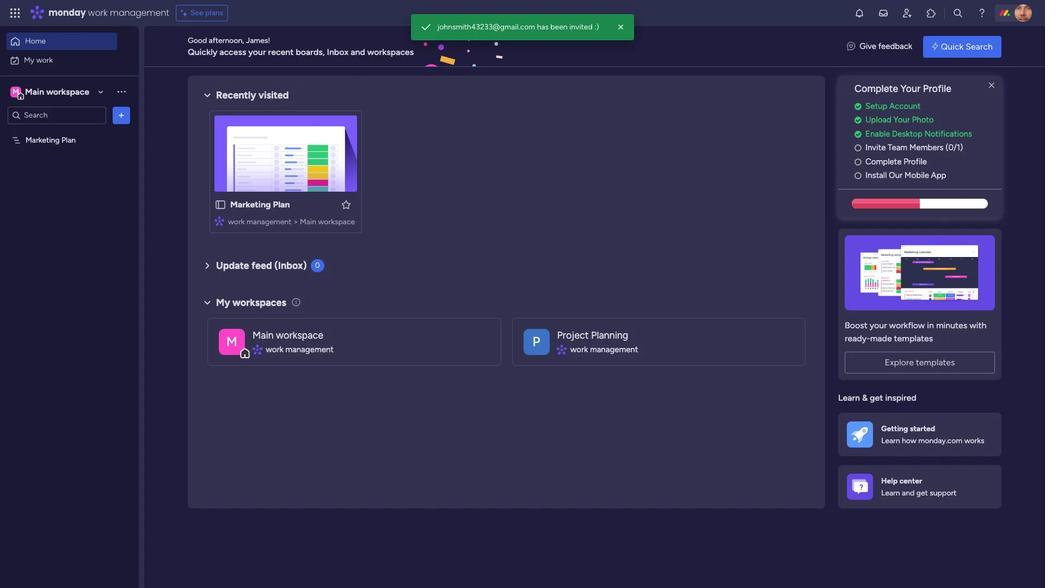 Task type: vqa. For each thing, say whether or not it's contained in the screenshot.
Project at bottom right
yes



Task type: locate. For each thing, give the bounding box(es) containing it.
0 horizontal spatial workspaces
[[233, 297, 286, 309]]

your down the james!
[[249, 47, 266, 57]]

0 horizontal spatial marketing plan
[[26, 135, 76, 145]]

0 vertical spatial m
[[13, 87, 19, 96]]

my
[[24, 55, 34, 65], [216, 297, 230, 309]]

0 vertical spatial profile
[[924, 83, 952, 95]]

learn & get inspired
[[839, 393, 917, 403]]

1 vertical spatial workspace
[[318, 217, 355, 227]]

circle o image inside "install our mobile app" link
[[855, 172, 862, 180]]

explore templates
[[885, 357, 956, 368]]

center
[[900, 476, 923, 486]]

1 vertical spatial your
[[870, 320, 888, 330]]

dapulse x slim image
[[986, 79, 999, 92]]

0 horizontal spatial and
[[351, 47, 365, 57]]

1 vertical spatial main
[[300, 217, 316, 227]]

2 circle o image from the top
[[855, 172, 862, 180]]

my work button
[[7, 51, 117, 69]]

1 horizontal spatial and
[[903, 489, 915, 498]]

your for complete
[[901, 83, 921, 95]]

my for my work
[[24, 55, 34, 65]]

your
[[249, 47, 266, 57], [870, 320, 888, 330]]

recently
[[216, 89, 256, 101]]

templates inside button
[[917, 357, 956, 368]]

explore
[[885, 357, 914, 368]]

complete your profile
[[855, 83, 952, 95]]

workspaces down update feed (inbox)
[[233, 297, 286, 309]]

marketing plan
[[26, 135, 76, 145], [230, 199, 290, 210]]

install our mobile app
[[866, 171, 947, 180]]

0 vertical spatial get
[[870, 393, 884, 403]]

get down center
[[917, 489, 929, 498]]

quickly
[[188, 47, 217, 57]]

get right the &
[[870, 393, 884, 403]]

marketing inside list box
[[26, 135, 60, 145]]

0 horizontal spatial main
[[25, 86, 44, 97]]

1 check circle image from the top
[[855, 102, 862, 110]]

give
[[860, 42, 877, 51]]

work
[[88, 7, 108, 19], [36, 55, 53, 65], [228, 217, 245, 227], [266, 345, 284, 354], [571, 345, 588, 354]]

getting started element
[[839, 413, 1002, 457]]

your
[[901, 83, 921, 95], [894, 115, 911, 125]]

1 vertical spatial your
[[894, 115, 911, 125]]

learn inside help center learn and get support
[[882, 489, 901, 498]]

main
[[25, 86, 44, 97], [300, 217, 316, 227], [253, 329, 274, 341]]

templates
[[895, 333, 934, 344], [917, 357, 956, 368]]

0 horizontal spatial marketing
[[26, 135, 60, 145]]

inbox image
[[879, 8, 889, 19]]

1 horizontal spatial my
[[216, 297, 230, 309]]

circle o image for complete
[[855, 158, 862, 166]]

get
[[870, 393, 884, 403], [917, 489, 929, 498]]

learn for help
[[882, 489, 901, 498]]

0 vertical spatial main
[[25, 86, 44, 97]]

0 vertical spatial check circle image
[[855, 102, 862, 110]]

0 horizontal spatial m
[[13, 87, 19, 96]]

my right close my workspaces 'image'
[[216, 297, 230, 309]]

1 vertical spatial m
[[226, 334, 238, 349]]

learn left the &
[[839, 393, 861, 403]]

profile up setup account link
[[924, 83, 952, 95]]

3 check circle image from the top
[[855, 130, 862, 138]]

workspace options image
[[116, 86, 127, 97]]

close recently visited image
[[201, 89, 214, 102]]

select product image
[[10, 8, 21, 19]]

0 vertical spatial marketing
[[26, 135, 60, 145]]

1 vertical spatial templates
[[917, 357, 956, 368]]

your inside boost your workflow in minutes with ready-made templates
[[870, 320, 888, 330]]

1 horizontal spatial work management
[[571, 345, 639, 354]]

your up made
[[870, 320, 888, 330]]

main down my workspaces
[[253, 329, 274, 341]]

plan up work management > main workspace on the top of page
[[273, 199, 290, 210]]

1 horizontal spatial main workspace
[[253, 329, 324, 341]]

marketing plan inside list box
[[26, 135, 76, 145]]

0 horizontal spatial plan
[[62, 135, 76, 145]]

update feed (inbox)
[[216, 260, 307, 272]]

workspace selection element
[[10, 85, 91, 99]]

m inside workspace selection element
[[13, 87, 19, 96]]

complete profile
[[866, 157, 928, 167]]

0 horizontal spatial main workspace
[[25, 86, 89, 97]]

open update feed (inbox) image
[[201, 259, 214, 272]]

install our mobile app link
[[855, 170, 1002, 182]]

your down account
[[894, 115, 911, 125]]

marketing down search in workspace field
[[26, 135, 60, 145]]

m
[[13, 87, 19, 96], [226, 334, 238, 349]]

0 horizontal spatial get
[[870, 393, 884, 403]]

learn inside the getting started learn how monday.com works
[[882, 436, 901, 446]]

ready-
[[845, 333, 871, 344]]

check circle image inside setup account link
[[855, 102, 862, 110]]

1 work management from the left
[[266, 345, 334, 354]]

main down my work
[[25, 86, 44, 97]]

install
[[866, 171, 887, 180]]

invited
[[570, 22, 593, 32]]

v2 user feedback image
[[848, 40, 856, 53]]

1 horizontal spatial marketing
[[230, 199, 271, 210]]

home button
[[7, 33, 117, 50]]

afternoon,
[[209, 36, 244, 45]]

2 check circle image from the top
[[855, 116, 862, 124]]

0 vertical spatial circle o image
[[855, 158, 862, 166]]

marketing plan up work management > main workspace on the top of page
[[230, 199, 290, 210]]

check circle image inside enable desktop notifications link
[[855, 130, 862, 138]]

1 horizontal spatial workspace image
[[219, 329, 245, 355]]

2 vertical spatial main
[[253, 329, 274, 341]]

circle o image
[[855, 158, 862, 166], [855, 172, 862, 180]]

0 vertical spatial main workspace
[[25, 86, 89, 97]]

1 vertical spatial get
[[917, 489, 929, 498]]

1 circle o image from the top
[[855, 158, 862, 166]]

public board image
[[215, 199, 227, 211]]

apps image
[[926, 8, 937, 19]]

how
[[903, 436, 917, 446]]

2 vertical spatial check circle image
[[855, 130, 862, 138]]

plan
[[62, 135, 76, 145], [273, 199, 290, 210]]

check circle image left setup
[[855, 102, 862, 110]]

2 vertical spatial learn
[[882, 489, 901, 498]]

1 vertical spatial my
[[216, 297, 230, 309]]

2 horizontal spatial workspace image
[[524, 329, 550, 355]]

1 vertical spatial and
[[903, 489, 915, 498]]

0 vertical spatial templates
[[895, 333, 934, 344]]

0 vertical spatial and
[[351, 47, 365, 57]]

main right >
[[300, 217, 316, 227]]

marketing plan down search in workspace field
[[26, 135, 76, 145]]

0 vertical spatial my
[[24, 55, 34, 65]]

1 vertical spatial circle o image
[[855, 172, 862, 180]]

templates right explore
[[917, 357, 956, 368]]

complete up setup
[[855, 83, 899, 95]]

your for upload
[[894, 115, 911, 125]]

1 vertical spatial main workspace
[[253, 329, 324, 341]]

your up account
[[901, 83, 921, 95]]

work down home
[[36, 55, 53, 65]]

explore templates button
[[845, 352, 996, 374]]

complete up install
[[866, 157, 902, 167]]

james!
[[246, 36, 270, 45]]

enable desktop notifications link
[[855, 128, 1002, 140]]

help
[[882, 476, 898, 486]]

0 vertical spatial your
[[249, 47, 266, 57]]

&
[[863, 393, 868, 403]]

plans
[[205, 8, 223, 17]]

workspace image containing p
[[524, 329, 550, 355]]

workspace image
[[10, 86, 21, 98], [219, 329, 245, 355], [524, 329, 550, 355]]

1 vertical spatial complete
[[866, 157, 902, 167]]

main workspace up search in workspace field
[[25, 86, 89, 97]]

my inside button
[[24, 55, 34, 65]]

2 vertical spatial workspace
[[276, 329, 324, 341]]

give feedback
[[860, 42, 913, 51]]

work management for p
[[571, 345, 639, 354]]

0 vertical spatial plan
[[62, 135, 76, 145]]

complete
[[855, 83, 899, 95], [866, 157, 902, 167]]

0 vertical spatial workspaces
[[368, 47, 414, 57]]

check circle image left upload
[[855, 116, 862, 124]]

main inside workspace selection element
[[25, 86, 44, 97]]

1 horizontal spatial workspaces
[[368, 47, 414, 57]]

profile down invite team members (0/1)
[[904, 157, 928, 167]]

add to favorites image
[[341, 199, 352, 210]]

notifications
[[925, 129, 973, 139]]

0 horizontal spatial my
[[24, 55, 34, 65]]

1 vertical spatial plan
[[273, 199, 290, 210]]

work management for m
[[266, 345, 334, 354]]

plan inside list box
[[62, 135, 76, 145]]

work right monday on the left top
[[88, 7, 108, 19]]

profile
[[924, 83, 952, 95], [904, 157, 928, 167]]

check circle image
[[855, 102, 862, 110], [855, 116, 862, 124], [855, 130, 862, 138]]

upload
[[866, 115, 892, 125]]

inspired
[[886, 393, 917, 403]]

1 horizontal spatial marketing plan
[[230, 199, 290, 210]]

learn down getting in the right bottom of the page
[[882, 436, 901, 446]]

check circle image up circle o icon
[[855, 130, 862, 138]]

started
[[911, 424, 936, 433]]

learn down the help in the right of the page
[[882, 489, 901, 498]]

1 horizontal spatial get
[[917, 489, 929, 498]]

my down home
[[24, 55, 34, 65]]

templates image image
[[849, 235, 992, 310]]

feedback
[[879, 42, 913, 51]]

and right inbox
[[351, 47, 365, 57]]

Search in workspace field
[[23, 109, 91, 121]]

work management
[[266, 345, 334, 354], [571, 345, 639, 354]]

workspace image for project
[[524, 329, 550, 355]]

plan down search in workspace field
[[62, 135, 76, 145]]

workflow
[[890, 320, 926, 330]]

templates down workflow
[[895, 333, 934, 344]]

workspace
[[46, 86, 89, 97], [318, 217, 355, 227], [276, 329, 324, 341]]

0 vertical spatial marketing plan
[[26, 135, 76, 145]]

monday
[[48, 7, 86, 19]]

quick
[[942, 41, 964, 51]]

work down project
[[571, 345, 588, 354]]

workspaces right inbox
[[368, 47, 414, 57]]

1 vertical spatial learn
[[882, 436, 901, 446]]

access
[[220, 47, 246, 57]]

2 work management from the left
[[571, 345, 639, 354]]

1 horizontal spatial m
[[226, 334, 238, 349]]

management
[[110, 7, 169, 19], [247, 217, 292, 227], [286, 345, 334, 354], [590, 345, 639, 354]]

and down center
[[903, 489, 915, 498]]

circle o image left install
[[855, 172, 862, 180]]

marketing right public board icon
[[230, 199, 271, 210]]

circle o image down circle o icon
[[855, 158, 862, 166]]

upload your photo
[[866, 115, 934, 125]]

recently visited
[[216, 89, 289, 101]]

been
[[551, 22, 568, 32]]

invite team members (0/1) link
[[855, 142, 1002, 154]]

0 vertical spatial complete
[[855, 83, 899, 95]]

and inside the good afternoon, james! quickly access your recent boards, inbox and workspaces
[[351, 47, 365, 57]]

circle o image inside complete profile link
[[855, 158, 862, 166]]

0 vertical spatial your
[[901, 83, 921, 95]]

close my workspaces image
[[201, 296, 214, 309]]

work down my workspaces
[[266, 345, 284, 354]]

main workspace down my workspaces
[[253, 329, 324, 341]]

marketing
[[26, 135, 60, 145], [230, 199, 271, 210]]

0 horizontal spatial your
[[249, 47, 266, 57]]

complete for complete your profile
[[855, 83, 899, 95]]

option
[[0, 130, 139, 132]]

0 horizontal spatial work management
[[266, 345, 334, 354]]

1 vertical spatial check circle image
[[855, 116, 862, 124]]

check circle image inside upload your photo link
[[855, 116, 862, 124]]

1 horizontal spatial your
[[870, 320, 888, 330]]

enable
[[866, 129, 891, 139]]



Task type: describe. For each thing, give the bounding box(es) containing it.
learn for getting
[[882, 436, 901, 446]]

planning
[[591, 329, 629, 341]]

workspaces inside the good afternoon, james! quickly access your recent boards, inbox and workspaces
[[368, 47, 414, 57]]

circle o image
[[855, 144, 862, 152]]

photo
[[913, 115, 934, 125]]

work management > main workspace
[[228, 217, 355, 227]]

help center learn and get support
[[882, 476, 957, 498]]

complete profile link
[[855, 156, 1002, 168]]

works
[[965, 436, 985, 446]]

johnsmith43233@gmail.com has been invited :) alert
[[411, 14, 634, 40]]

has
[[537, 22, 549, 32]]

home
[[25, 36, 46, 46]]

help center element
[[839, 465, 1002, 509]]

circle o image for install
[[855, 172, 862, 180]]

account
[[890, 101, 921, 111]]

(0/1)
[[946, 143, 964, 153]]

quick search button
[[924, 36, 1002, 57]]

minutes
[[937, 320, 968, 330]]

visited
[[259, 89, 289, 101]]

complete for complete profile
[[866, 157, 902, 167]]

invite
[[866, 143, 886, 153]]

boards,
[[296, 47, 325, 57]]

setup account link
[[855, 100, 1002, 112]]

see plans button
[[176, 5, 228, 21]]

1 vertical spatial marketing plan
[[230, 199, 290, 210]]

setup account
[[866, 101, 921, 111]]

project planning
[[557, 329, 629, 341]]

help image
[[977, 8, 988, 19]]

in
[[928, 320, 935, 330]]

and inside help center learn and get support
[[903, 489, 915, 498]]

1 horizontal spatial main
[[253, 329, 274, 341]]

my work
[[24, 55, 53, 65]]

options image
[[116, 110, 127, 121]]

quick search
[[942, 41, 993, 51]]

monday.com
[[919, 436, 963, 446]]

getting started learn how monday.com works
[[882, 424, 985, 446]]

johnsmith43233@gmail.com
[[438, 22, 535, 32]]

check circle image for setup
[[855, 102, 862, 110]]

inbox
[[327, 47, 349, 57]]

:)
[[595, 22, 599, 32]]

invite members image
[[902, 8, 913, 19]]

support
[[930, 489, 957, 498]]

boost
[[845, 320, 868, 330]]

good
[[188, 36, 207, 45]]

m for the leftmost workspace icon
[[13, 87, 19, 96]]

work up update
[[228, 217, 245, 227]]

enable desktop notifications
[[866, 129, 973, 139]]

0 horizontal spatial workspace image
[[10, 86, 21, 98]]

main workspace inside workspace selection element
[[25, 86, 89, 97]]

update
[[216, 260, 249, 272]]

desktop
[[893, 129, 923, 139]]

>
[[294, 217, 298, 227]]

invite team members (0/1)
[[866, 143, 964, 153]]

good afternoon, james! quickly access your recent boards, inbox and workspaces
[[188, 36, 414, 57]]

app
[[932, 171, 947, 180]]

(inbox)
[[274, 260, 307, 272]]

project
[[557, 329, 589, 341]]

p
[[533, 334, 541, 349]]

2 horizontal spatial main
[[300, 217, 316, 227]]

your inside the good afternoon, james! quickly access your recent boards, inbox and workspaces
[[249, 47, 266, 57]]

recent
[[268, 47, 294, 57]]

getting
[[882, 424, 909, 433]]

my workspaces
[[216, 297, 286, 309]]

see
[[190, 8, 203, 17]]

search everything image
[[953, 8, 964, 19]]

our
[[889, 171, 903, 180]]

mobile
[[905, 171, 930, 180]]

boost your workflow in minutes with ready-made templates
[[845, 320, 987, 344]]

check circle image for enable
[[855, 130, 862, 138]]

with
[[970, 320, 987, 330]]

templates inside boost your workflow in minutes with ready-made templates
[[895, 333, 934, 344]]

upload your photo link
[[855, 114, 1002, 126]]

made
[[871, 333, 892, 344]]

search
[[966, 41, 993, 51]]

work inside button
[[36, 55, 53, 65]]

setup
[[866, 101, 888, 111]]

1 vertical spatial workspaces
[[233, 297, 286, 309]]

marketing plan list box
[[0, 129, 139, 296]]

close image
[[616, 22, 627, 33]]

0 vertical spatial learn
[[839, 393, 861, 403]]

notifications image
[[855, 8, 865, 19]]

0 vertical spatial workspace
[[46, 86, 89, 97]]

feed
[[252, 260, 272, 272]]

1 vertical spatial profile
[[904, 157, 928, 167]]

workspace image for main
[[219, 329, 245, 355]]

m for main's workspace icon
[[226, 334, 238, 349]]

james peterson image
[[1015, 4, 1033, 22]]

1 horizontal spatial plan
[[273, 199, 290, 210]]

get inside help center learn and get support
[[917, 489, 929, 498]]

my for my workspaces
[[216, 297, 230, 309]]

v2 bolt switch image
[[933, 41, 939, 53]]

monday work management
[[48, 7, 169, 19]]

see plans
[[190, 8, 223, 17]]

members
[[910, 143, 944, 153]]

1 vertical spatial marketing
[[230, 199, 271, 210]]

johnsmith43233@gmail.com has been invited :)
[[438, 22, 599, 32]]

check circle image for upload
[[855, 116, 862, 124]]

0
[[315, 261, 320, 270]]

team
[[888, 143, 908, 153]]



